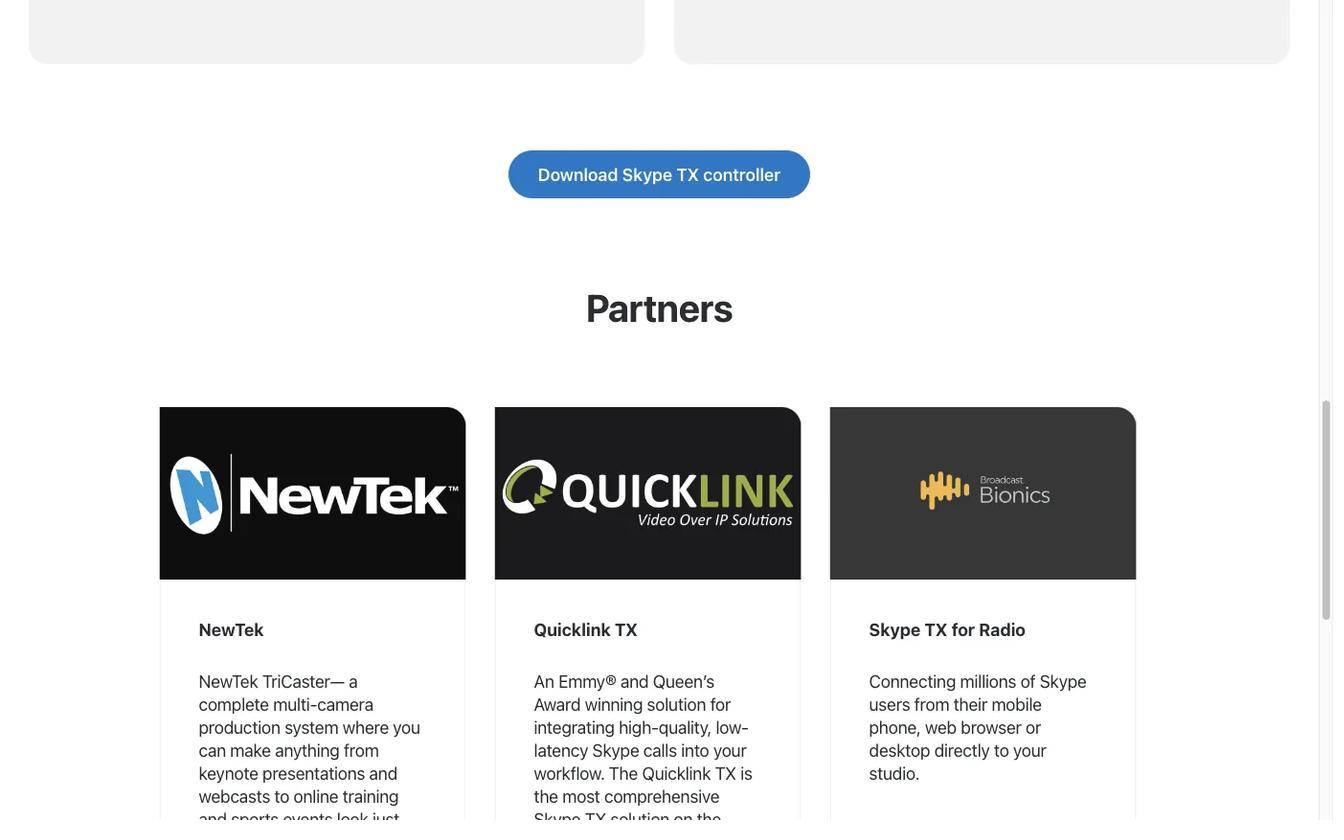 Task type: locate. For each thing, give the bounding box(es) containing it.
newtek for newtek tricaster— a complete multi-camera production system where you can make anything from keynote presentations and webcasts to online training and sports events loo
[[199, 671, 258, 691]]

your inside connecting millions of skype users from their mobile phone, web browser or desktop directly to your studio.
[[1014, 740, 1047, 760]]

anything
[[275, 740, 340, 760]]

an emmy® and queen's award winning solution for integrating high-quality, low- latency skype calls into your workflow. the quicklink tx is the most comprehensive skype tx solution 
[[534, 671, 753, 820]]

tx up connecting
[[925, 619, 948, 640]]

mobile
[[992, 694, 1042, 714]]

partners
[[586, 285, 733, 330]]

quicklink tx company logo image
[[495, 407, 802, 580]]

for inside an emmy® and queen's award winning solution for integrating high-quality, low- latency skype calls into your workflow. the quicklink tx is the most comprehensive skype tx solution
[[711, 694, 731, 714]]

quicklink up comprehensive
[[642, 763, 711, 783]]

0 horizontal spatial your
[[714, 740, 747, 760]]

0 horizontal spatial for
[[711, 694, 731, 714]]

quality,
[[659, 717, 712, 737]]

tx up emmy®
[[615, 619, 638, 640]]

to inside newtek tricaster— a complete multi-camera production system where you can make anything from keynote presentations and webcasts to online training and sports events loo
[[274, 786, 289, 806]]

sports
[[231, 809, 279, 820]]

0 horizontal spatial and
[[199, 809, 227, 820]]

and up winning
[[621, 671, 649, 691]]

0 vertical spatial and
[[621, 671, 649, 691]]

download skype tx controller
[[538, 164, 781, 184]]

1 horizontal spatial your
[[1014, 740, 1047, 760]]

skype tx for radio
[[870, 619, 1026, 640]]

tx
[[677, 164, 699, 184], [615, 619, 638, 640], [925, 619, 948, 640], [715, 763, 737, 783], [585, 809, 607, 820]]

skype inside connecting millions of skype users from their mobile phone, web browser or desktop directly to your studio.
[[1040, 671, 1087, 691]]

1 your from the left
[[714, 740, 747, 760]]

0 vertical spatial for
[[952, 619, 976, 640]]

0 vertical spatial from
[[915, 694, 950, 714]]

controller
[[704, 164, 781, 184]]

2 your from the left
[[1014, 740, 1047, 760]]

from
[[915, 694, 950, 714], [344, 740, 379, 760]]

2 horizontal spatial and
[[621, 671, 649, 691]]

0 horizontal spatial from
[[344, 740, 379, 760]]

your down or on the right of the page
[[1014, 740, 1047, 760]]

system
[[285, 717, 339, 737]]

1 horizontal spatial from
[[915, 694, 950, 714]]

and down webcasts
[[199, 809, 227, 820]]

presentations
[[263, 763, 365, 783]]

to inside connecting millions of skype users from their mobile phone, web browser or desktop directly to your studio.
[[995, 740, 1010, 760]]

0 vertical spatial quicklink
[[534, 619, 611, 640]]

quicklink tx
[[534, 619, 638, 640]]

tricaster—
[[262, 671, 345, 691]]

low-
[[716, 717, 749, 737]]

you
[[393, 717, 421, 737]]

for left radio
[[952, 619, 976, 640]]

to up events
[[274, 786, 289, 806]]

skype up connecting
[[870, 619, 921, 640]]

and inside an emmy® and queen's award winning solution for integrating high-quality, low- latency skype calls into your workflow. the quicklink tx is the most comprehensive skype tx solution
[[621, 671, 649, 691]]

from up web
[[915, 694, 950, 714]]

newtek inside newtek tricaster— a complete multi-camera production system where you can make anything from keynote presentations and webcasts to online training and sports events loo
[[199, 671, 258, 691]]

and
[[621, 671, 649, 691], [369, 763, 398, 783], [199, 809, 227, 820]]

1 vertical spatial and
[[369, 763, 398, 783]]

queen's
[[653, 671, 715, 691]]

your
[[714, 740, 747, 760], [1014, 740, 1047, 760]]

1 vertical spatial for
[[711, 694, 731, 714]]

0 vertical spatial newtek
[[199, 619, 264, 640]]

to
[[995, 740, 1010, 760], [274, 786, 289, 806]]

the
[[534, 786, 559, 806]]

comprehensive
[[605, 786, 720, 806]]

where
[[343, 717, 389, 737]]

skype down the
[[534, 809, 581, 820]]

to down browser
[[995, 740, 1010, 760]]

solution
[[647, 694, 706, 714], [611, 809, 670, 820]]

solution down queen's
[[647, 694, 706, 714]]

for
[[952, 619, 976, 640], [711, 694, 731, 714]]

complete
[[199, 694, 269, 714]]

connecting millions of skype users from their mobile phone, web browser or desktop directly to your studio.
[[870, 671, 1087, 783]]

newtek
[[199, 619, 264, 640], [199, 671, 258, 691]]

skype right of
[[1040, 671, 1087, 691]]

0 vertical spatial to
[[995, 740, 1010, 760]]

2 newtek from the top
[[199, 671, 258, 691]]

skype tx for radio company logo image
[[830, 407, 1137, 580]]

integrating
[[534, 717, 615, 737]]

from down where
[[344, 740, 379, 760]]

1 vertical spatial from
[[344, 740, 379, 760]]

0 horizontal spatial to
[[274, 786, 289, 806]]

1 newtek from the top
[[199, 619, 264, 640]]

keynote
[[199, 763, 258, 783]]

calls
[[644, 740, 677, 760]]

newtek for newtek
[[199, 619, 264, 640]]

your down low-
[[714, 740, 747, 760]]

1 vertical spatial to
[[274, 786, 289, 806]]

the
[[609, 763, 638, 783]]

can
[[199, 740, 226, 760]]

0 vertical spatial solution
[[647, 694, 706, 714]]

and up training on the bottom of page
[[369, 763, 398, 783]]

download
[[538, 164, 619, 184]]

quicklink
[[534, 619, 611, 640], [642, 763, 711, 783]]

for up low-
[[711, 694, 731, 714]]

tx left controller
[[677, 164, 699, 184]]

online
[[294, 786, 339, 806]]

connecting
[[870, 671, 956, 691]]

1 horizontal spatial to
[[995, 740, 1010, 760]]

camera
[[317, 694, 374, 714]]

skype up the
[[593, 740, 640, 760]]

training
[[343, 786, 399, 806]]

1 vertical spatial newtek
[[199, 671, 258, 691]]

into
[[682, 740, 710, 760]]

1 vertical spatial quicklink
[[642, 763, 711, 783]]

solution down comprehensive
[[611, 809, 670, 820]]

events
[[283, 809, 333, 820]]

1 vertical spatial solution
[[611, 809, 670, 820]]

winning
[[585, 694, 643, 714]]

quicklink up emmy®
[[534, 619, 611, 640]]

1 horizontal spatial quicklink
[[642, 763, 711, 783]]

skype
[[623, 164, 673, 184], [870, 619, 921, 640], [1040, 671, 1087, 691], [593, 740, 640, 760], [534, 809, 581, 820]]



Task type: vqa. For each thing, say whether or not it's contained in the screenshot.
stay within the the As citizens of the world were faced with the question of how to navigate these challenging times, they looked to technology to find inventive ways to stay connected.
no



Task type: describe. For each thing, give the bounding box(es) containing it.
tx down most
[[585, 809, 607, 820]]

their
[[954, 694, 988, 714]]

directly
[[935, 740, 990, 760]]

emmy®
[[559, 671, 617, 691]]

browser
[[961, 717, 1022, 737]]

make
[[230, 740, 271, 760]]

radio
[[980, 619, 1026, 640]]

desktop
[[870, 740, 931, 760]]

newtek tricaster— a complete multi-camera production system where you can make anything from keynote presentations and webcasts to online training and sports events loo
[[199, 671, 421, 820]]

0 horizontal spatial quicklink
[[534, 619, 611, 640]]

2 vertical spatial and
[[199, 809, 227, 820]]

phone,
[[870, 717, 922, 737]]

users
[[870, 694, 911, 714]]

an
[[534, 671, 555, 691]]

1 horizontal spatial and
[[369, 763, 398, 783]]

millions
[[961, 671, 1017, 691]]

from inside newtek tricaster— a complete multi-camera production system where you can make anything from keynote presentations and webcasts to online training and sports events loo
[[344, 740, 379, 760]]

skype right download
[[623, 164, 673, 184]]

or
[[1026, 717, 1042, 737]]

tx left is
[[715, 763, 737, 783]]

workflow.
[[534, 763, 605, 783]]

multi-
[[273, 694, 318, 714]]

your inside an emmy® and queen's award winning solution for integrating high-quality, low- latency skype calls into your workflow. the quicklink tx is the most comprehensive skype tx solution
[[714, 740, 747, 760]]

webcasts
[[199, 786, 270, 806]]

latency
[[534, 740, 589, 760]]

studio.
[[870, 763, 920, 783]]

high-
[[619, 717, 659, 737]]

production
[[199, 717, 281, 737]]

newtek company logo image
[[160, 407, 466, 580]]

web
[[926, 717, 957, 737]]

download skype tx controller link
[[509, 150, 811, 198]]

a
[[349, 671, 358, 691]]

of
[[1021, 671, 1036, 691]]

award
[[534, 694, 581, 714]]

is
[[741, 763, 753, 783]]

from inside connecting millions of skype users from their mobile phone, web browser or desktop directly to your studio.
[[915, 694, 950, 714]]

most
[[563, 786, 600, 806]]

quicklink inside an emmy® and queen's award winning solution for integrating high-quality, low- latency skype calls into your workflow. the quicklink tx is the most comprehensive skype tx solution
[[642, 763, 711, 783]]

1 horizontal spatial for
[[952, 619, 976, 640]]



